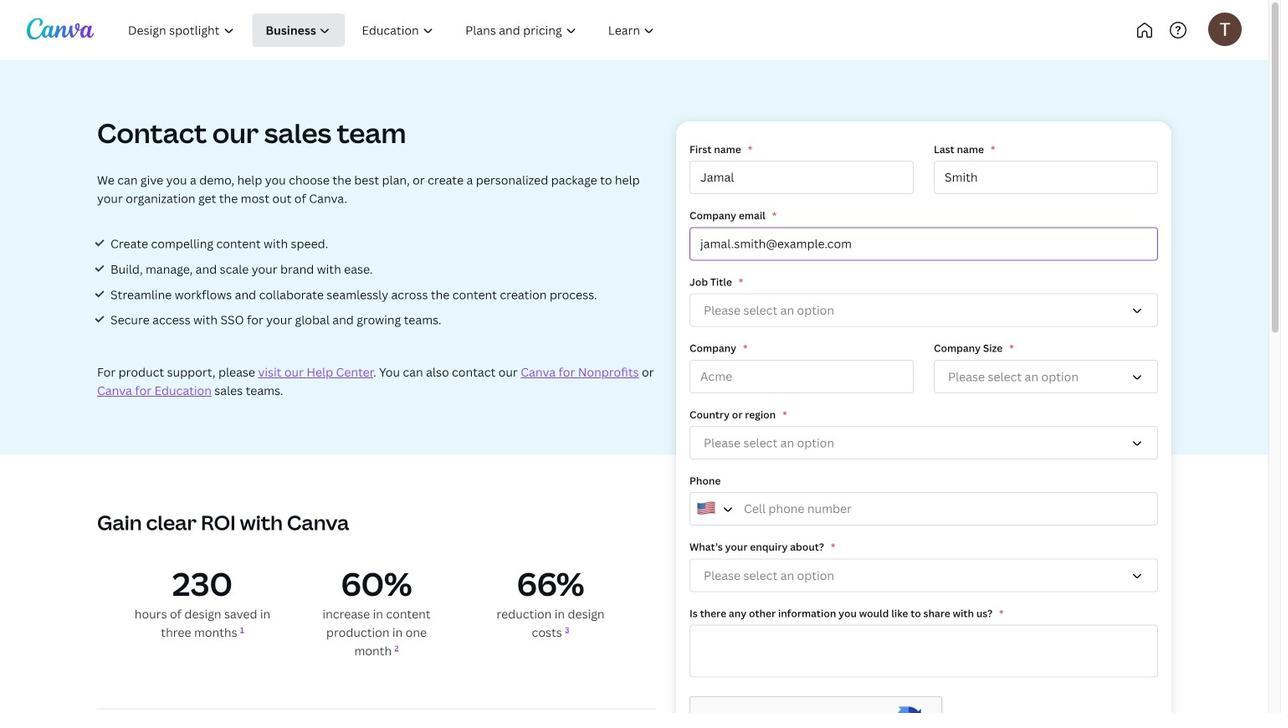 Task type: vqa. For each thing, say whether or not it's contained in the screenshot.
Cell phone number text field
yes



Task type: describe. For each thing, give the bounding box(es) containing it.
john.smith@acme.com text field
[[690, 227, 1158, 261]]

Smith text field
[[934, 161, 1158, 194]]



Task type: locate. For each thing, give the bounding box(es) containing it.
None text field
[[690, 625, 1158, 678]]

Cell phone number text field
[[690, 492, 1158, 526]]

Acme text field
[[690, 360, 914, 393]]

John text field
[[690, 161, 914, 194]]

top level navigation element
[[114, 13, 726, 47]]



